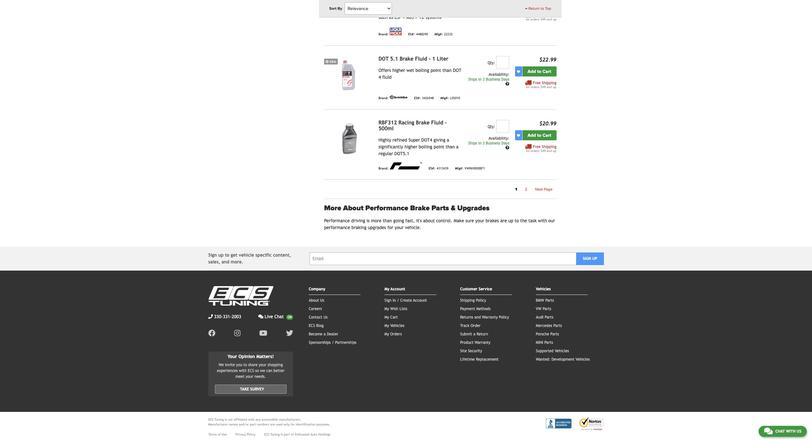 Task type: describe. For each thing, give the bounding box(es) containing it.
a up mfg#: vwr69000bf1
[[456, 144, 459, 150]]

1 vertical spatial policy
[[499, 315, 509, 320]]

sponsorships / partnerships link
[[309, 341, 357, 345]]

4488290
[[416, 32, 428, 36]]

ships for rbf312 racing brake fluid - 500ml
[[468, 141, 477, 146]]

racingline - corporate logo image
[[390, 163, 422, 170]]

sign for sign up to get vehicle specific content, sales, and more.
[[208, 253, 217, 258]]

payment
[[460, 307, 475, 311]]

fast,
[[406, 218, 415, 224]]

my for my orders
[[385, 332, 389, 337]]

methods
[[476, 307, 491, 311]]

part inside ecs tuning is not affiliated with any automobile manufacturers. manufacturer names and/or part numbers are used only for identification purposes.
[[250, 423, 256, 427]]

audi
[[536, 315, 544, 320]]

more about performance brake parts & upgrades
[[324, 204, 490, 212]]

days for $20.99
[[502, 141, 510, 146]]

with inside ecs tuning is not affiliated with any automobile manufacturers. manufacturer names and/or part numbers are used only for identification purposes.
[[248, 418, 255, 422]]

1 link
[[512, 185, 521, 194]]

opinion
[[239, 354, 255, 359]]

service
[[479, 287, 492, 292]]

my for my account
[[385, 287, 390, 292]]

vw parts link
[[536, 307, 552, 311]]

1 horizontal spatial /
[[397, 298, 399, 303]]

ecs blog link
[[309, 324, 324, 328]]

bmw parts
[[536, 298, 554, 303]]

0 vertical spatial 1
[[432, 56, 435, 62]]

1 add to cart button from the top
[[523, 0, 557, 9]]

your up we
[[259, 363, 267, 367]]

in
[[393, 298, 396, 303]]

4313659
[[437, 167, 449, 170]]

3 for rbf312 racing brake fluid - 500ml
[[483, 141, 485, 146]]

site security
[[460, 349, 482, 354]]

2 link
[[521, 185, 531, 194]]

and down $20.99
[[547, 149, 552, 153]]

es#3426948 - l05010 - dot 5.1 brake fluid - 1 liter - offers higher wet boiling point than dot 4 fluid - brembo - audi bmw volkswagen mini image
[[324, 56, 374, 93]]

than inside the performance driving is more than going fast, it's about control. make sure your brakes are up to the task with our performance braking upgrades for your vehicle.
[[383, 218, 392, 224]]

mini parts
[[536, 341, 553, 345]]

audi parts link
[[536, 315, 554, 320]]

sign up button
[[577, 253, 604, 265]]

cart for the add to cart button for $20.99
[[543, 133, 551, 138]]

liter
[[437, 56, 449, 62]]

2 vertical spatial brake
[[410, 204, 430, 212]]

my for my vehicles
[[385, 324, 389, 328]]

add for $20.99
[[528, 133, 536, 138]]

sign up
[[583, 257, 597, 261]]

sort
[[329, 6, 337, 11]]

&
[[451, 204, 456, 212]]

only
[[284, 423, 290, 427]]

1 free from the top
[[533, 13, 541, 18]]

survey
[[250, 387, 264, 392]]

0 vertical spatial return
[[529, 6, 540, 11]]

add to cart for $22.99
[[528, 69, 551, 74]]

invite
[[225, 363, 235, 367]]

ecs for ecs tuning is part of enthusiast auto holdings
[[264, 433, 270, 437]]

my orders
[[385, 332, 402, 337]]

make
[[454, 218, 464, 224]]

1 vertical spatial account
[[413, 298, 427, 303]]

lifetime
[[460, 358, 475, 362]]

ships in 3 business days for rbf312 racing brake fluid - 500ml
[[468, 141, 510, 146]]

content,
[[273, 253, 291, 258]]

to inside we invite you to share your shopping experiences with ecs so we can better meet your needs.
[[244, 363, 247, 367]]

contact us link
[[309, 315, 328, 320]]

vehicles up wanted: development vehicles
[[555, 349, 569, 354]]

instagram logo image
[[234, 330, 241, 337]]

parts for porsche parts
[[551, 332, 559, 337]]

policy for shipping policy
[[476, 298, 486, 303]]

boiling inside offers higher wet boiling point than dot 4 fluid
[[416, 68, 429, 73]]

audi parts
[[536, 315, 554, 320]]

tuning for part
[[270, 433, 280, 437]]

supported vehicles
[[536, 349, 569, 354]]

create
[[400, 298, 412, 303]]

parts for mercedes parts
[[554, 324, 562, 328]]

1 $49 from the top
[[541, 18, 546, 21]]

terms of use link
[[208, 432, 227, 437]]

automobile
[[262, 418, 278, 422]]

top
[[545, 6, 551, 11]]

facebook logo image
[[208, 330, 216, 337]]

vehicle
[[239, 253, 254, 258]]

business for rbf312 racing brake fluid - 500ml
[[486, 141, 500, 146]]

1 inside the '1' link
[[516, 187, 517, 192]]

sponsorships
[[309, 341, 331, 345]]

es#: 4488290
[[408, 32, 428, 36]]

0 vertical spatial es#:
[[408, 32, 415, 36]]

vehicles up bmw parts
[[536, 287, 551, 292]]

us for about us
[[320, 298, 324, 303]]

boiling inside highly refined super dot4 giving a significantly higher boiling point than a regular dot5.1
[[419, 144, 433, 150]]

and down top
[[547, 18, 552, 21]]

product
[[460, 341, 474, 345]]

add to cart button for $22.99
[[523, 67, 557, 77]]

$49 for $20.99
[[541, 149, 546, 153]]

ecs tuning is part of enthusiast auto holdings
[[264, 433, 331, 437]]

tuning for not
[[215, 418, 224, 422]]

brake for 5.1
[[400, 56, 414, 62]]

meet
[[236, 375, 245, 379]]

chat with us link
[[759, 426, 807, 437]]

for inside ecs tuning is not affiliated with any automobile manufacturers. manufacturer names and/or part numbers are used only for identification purposes.
[[291, 423, 295, 427]]

us for contact us
[[324, 315, 328, 320]]

my wish lists link
[[385, 307, 407, 311]]

than inside highly refined super dot4 giving a significantly higher boiling point than a regular dot5.1
[[446, 144, 455, 150]]

phone image
[[208, 315, 213, 319]]

track
[[460, 324, 470, 328]]

1 horizontal spatial part
[[284, 433, 290, 437]]

sponsorships / partnerships
[[309, 341, 357, 345]]

for inside the performance driving is more than going fast, it's about control. make sure your brakes are up to the task with our performance braking upgrades for your vehicle.
[[388, 225, 394, 230]]

wet
[[407, 68, 414, 73]]

and down "$22.99"
[[547, 85, 552, 89]]

more
[[371, 218, 382, 224]]

0 horizontal spatial return
[[477, 332, 488, 337]]

your right meet
[[246, 375, 253, 379]]

become a dealer
[[309, 332, 338, 337]]

performance driving is more than going fast, it's about control. make sure your brakes are up to the task with our performance braking upgrades for your vehicle.
[[324, 218, 555, 230]]

braking
[[352, 225, 367, 230]]

330-
[[214, 314, 223, 320]]

parts for mini parts
[[545, 341, 553, 345]]

question circle image
[[506, 146, 510, 150]]

brakes
[[486, 218, 499, 224]]

sign in / create account link
[[385, 298, 427, 303]]

free shipping on orders $49 and up for $22.99
[[526, 81, 557, 89]]

is for not
[[225, 418, 227, 422]]

1 vertical spatial /
[[332, 341, 334, 345]]

22232
[[444, 32, 453, 36]]

returns
[[460, 315, 473, 320]]

control.
[[436, 218, 453, 224]]

chat with us
[[776, 429, 802, 434]]

1 free shipping on orders $49 and up from the top
[[526, 13, 557, 21]]

replacement
[[476, 358, 499, 362]]

company
[[309, 287, 326, 292]]

blog
[[316, 324, 324, 328]]

cart down wish
[[390, 315, 398, 320]]

with inside we invite you to share your shopping experiences with ecs so we can better meet your needs.
[[239, 369, 247, 373]]

mfg#: vwr69000bf1
[[455, 167, 485, 170]]

sign up to get vehicle specific content, sales, and more.
[[208, 253, 291, 265]]

ecs blog
[[309, 324, 324, 328]]

330-331-2003 link
[[208, 314, 241, 321]]

track order link
[[460, 324, 481, 328]]

0 vertical spatial about
[[343, 204, 364, 212]]

1 add to cart from the top
[[528, 1, 551, 7]]

about us
[[309, 298, 324, 303]]

0 vertical spatial performance
[[366, 204, 408, 212]]

and inside the sign up to get vehicle specific content, sales, and more.
[[222, 260, 229, 265]]

es#: for 5.1
[[414, 96, 421, 100]]

0 vertical spatial warranty
[[482, 315, 498, 320]]

dot 5.1 brake fluid - 1 liter
[[379, 56, 449, 62]]

point inside highly refined super dot4 giving a significantly higher boiling point than a regular dot5.1
[[434, 144, 444, 150]]

performance inside the performance driving is more than going fast, it's about control. make sure your brakes are up to the task with our performance braking upgrades for your vehicle.
[[324, 218, 350, 224]]

than inside offers higher wet boiling point than dot 4 fluid
[[443, 68, 452, 73]]

payment methods link
[[460, 307, 491, 311]]

take
[[240, 387, 249, 392]]

rbf312 racing brake fluid - 500ml
[[379, 120, 447, 132]]

ships for dot 5.1 brake fluid - 1 liter
[[468, 77, 477, 82]]

availability: for $22.99
[[489, 72, 510, 77]]

careers
[[309, 307, 322, 311]]

4
[[379, 75, 381, 80]]

- for rbf312 racing brake fluid - 500ml
[[445, 120, 447, 126]]

parts for audi parts
[[545, 315, 554, 320]]

vehicles right development
[[576, 358, 590, 362]]

vehicles up orders
[[390, 324, 405, 328]]

330-331-2003
[[214, 314, 241, 320]]

my cart
[[385, 315, 398, 320]]

shipping policy
[[460, 298, 486, 303]]

comments image
[[764, 427, 773, 435]]

return to top
[[528, 6, 551, 11]]

next page link
[[531, 185, 557, 194]]

careers link
[[309, 307, 322, 311]]

contact
[[309, 315, 322, 320]]

up inside the performance driving is more than going fast, it's about control. make sure your brakes are up to the task with our performance braking upgrades for your vehicle.
[[508, 218, 514, 224]]

needs.
[[255, 375, 266, 379]]

5.1
[[390, 56, 398, 62]]

wish
[[390, 307, 399, 311]]

in for dot 5.1 brake fluid - 1 liter
[[478, 77, 482, 82]]

0 vertical spatial mfg#:
[[435, 32, 443, 36]]

highly
[[379, 138, 391, 143]]

manufacturer
[[208, 423, 228, 427]]

privacy policy
[[236, 433, 256, 437]]

orders for $22.99
[[531, 85, 540, 89]]



Task type: vqa. For each thing, say whether or not it's contained in the screenshot.
a
yes



Task type: locate. For each thing, give the bounding box(es) containing it.
to inside the sign up to get vehicle specific content, sales, and more.
[[225, 253, 229, 258]]

1 vertical spatial mfg#:
[[441, 96, 449, 100]]

1 vertical spatial days
[[502, 141, 510, 146]]

orders down the return to top link
[[531, 18, 540, 21]]

to inside the performance driving is more than going fast, it's about control. make sure your brakes are up to the task with our performance braking upgrades for your vehicle.
[[515, 218, 519, 224]]

0 vertical spatial is
[[367, 218, 370, 224]]

ecs for ecs blog
[[309, 324, 315, 328]]

up inside the sign up to get vehicle specific content, sales, and more.
[[218, 253, 224, 258]]

your down going
[[395, 225, 404, 230]]

cart
[[543, 1, 551, 7], [543, 69, 551, 74], [543, 133, 551, 138], [390, 315, 398, 320]]

es#:
[[408, 32, 415, 36], [414, 96, 421, 100], [429, 167, 435, 170]]

3 brand: from the top
[[379, 167, 389, 170]]

you
[[236, 363, 242, 367]]

0 horizontal spatial account
[[391, 287, 405, 292]]

1 vertical spatial chat
[[776, 429, 785, 434]]

add right add to wish list icon
[[528, 69, 536, 74]]

mfg#: 22232
[[435, 32, 453, 36]]

live chat link
[[258, 314, 293, 321]]

on right question circle image
[[526, 85, 530, 89]]

cart for the add to cart button for $22.99
[[543, 69, 551, 74]]

0 horizontal spatial chat
[[274, 314, 284, 320]]

0 vertical spatial $49
[[541, 18, 546, 21]]

0 vertical spatial orders
[[531, 18, 540, 21]]

cart down $20.99
[[543, 133, 551, 138]]

2 in from the top
[[478, 141, 482, 146]]

mfg#: for dot 5.1 brake fluid - 1 liter
[[441, 96, 449, 100]]

0 horizontal spatial for
[[291, 423, 295, 427]]

purposes.
[[317, 423, 330, 427]]

1 vertical spatial part
[[284, 433, 290, 437]]

1 vertical spatial free
[[533, 81, 541, 85]]

1 vertical spatial ships in 3 business days
[[468, 141, 510, 146]]

es#: 4313659
[[429, 167, 449, 170]]

0 vertical spatial tuning
[[215, 418, 224, 422]]

with inside chat with us link
[[786, 429, 796, 434]]

2 vertical spatial free
[[533, 145, 541, 149]]

0 vertical spatial for
[[388, 225, 394, 230]]

0 vertical spatial /
[[397, 298, 399, 303]]

youtube logo image
[[259, 330, 267, 337]]

2 vertical spatial us
[[797, 429, 802, 434]]

orders for $20.99
[[531, 149, 540, 153]]

brake for racing
[[416, 120, 430, 126]]

my left wish
[[385, 307, 389, 311]]

3 add from the top
[[528, 133, 536, 138]]

account
[[391, 287, 405, 292], [413, 298, 427, 303]]

1 vertical spatial for
[[291, 423, 295, 427]]

is left more
[[367, 218, 370, 224]]

parts for bmw parts
[[546, 298, 554, 303]]

0 vertical spatial availability:
[[489, 72, 510, 77]]

free down the return to top link
[[533, 13, 541, 18]]

are for used
[[270, 423, 275, 427]]

part down any on the left of page
[[250, 423, 256, 427]]

about
[[343, 204, 364, 212], [309, 298, 319, 303]]

brake up it's
[[410, 204, 430, 212]]

vehicles
[[536, 287, 551, 292], [390, 324, 405, 328], [555, 349, 569, 354], [576, 358, 590, 362]]

0 horizontal spatial 1
[[432, 56, 435, 62]]

0 vertical spatial qty:
[[488, 61, 495, 65]]

- for dot 5.1 brake fluid - 1 liter
[[429, 56, 431, 62]]

up inside button
[[593, 257, 597, 261]]

tuning
[[215, 418, 224, 422], [270, 433, 280, 437]]

paginated product list navigation navigation
[[324, 185, 557, 194]]

1 vertical spatial free shipping on orders $49 and up
[[526, 81, 557, 89]]

and up order
[[475, 315, 481, 320]]

1 vertical spatial availability:
[[489, 136, 510, 141]]

mfg#:
[[435, 32, 443, 36], [441, 96, 449, 100], [455, 167, 463, 170]]

boiling down 'dot4'
[[419, 144, 433, 150]]

0 vertical spatial 3
[[483, 77, 485, 82]]

0 vertical spatial ships in 3 business days
[[468, 77, 510, 82]]

2 ships in 3 business days from the top
[[468, 141, 510, 146]]

3 $49 from the top
[[541, 149, 546, 153]]

orders
[[531, 18, 540, 21], [531, 85, 540, 89], [531, 149, 540, 153]]

brake right racing
[[416, 120, 430, 126]]

1 ships in 3 business days from the top
[[468, 77, 510, 82]]

point down giving
[[434, 144, 444, 150]]

my up the my wish lists link
[[385, 287, 390, 292]]

$49 down "$22.99"
[[541, 85, 546, 89]]

1 vertical spatial about
[[309, 298, 319, 303]]

1 3 from the top
[[483, 77, 485, 82]]

es#4313659 - vwr69000bf1 - rbf312 racing brake fluid - 500ml - highly refined super dot4 giving a significantly higher boiling point than a regular dot5.1 - racingline - audi bmw volkswagen mercedes benz mini porsche image
[[324, 120, 374, 157]]

our
[[549, 218, 555, 224]]

2 $49 from the top
[[541, 85, 546, 89]]

with up meet
[[239, 369, 247, 373]]

fluid up giving
[[431, 120, 444, 126]]

product warranty link
[[460, 341, 491, 345]]

point
[[431, 68, 441, 73], [434, 144, 444, 150]]

free shipping on orders $49 and up down return to top
[[526, 13, 557, 21]]

1 horizontal spatial fluid
[[431, 120, 444, 126]]

2 my from the top
[[385, 307, 389, 311]]

parts
[[432, 204, 449, 212], [546, 298, 554, 303], [543, 307, 552, 311], [545, 315, 554, 320], [554, 324, 562, 328], [551, 332, 559, 337], [545, 341, 553, 345]]

0 vertical spatial higher
[[393, 68, 405, 73]]

0 vertical spatial free shipping on orders $49 and up
[[526, 13, 557, 21]]

ecs inside we invite you to share your shopping experiences with ecs so we can better meet your needs.
[[248, 369, 254, 373]]

higher inside offers higher wet boiling point than dot 4 fluid
[[393, 68, 405, 73]]

performance up more
[[366, 204, 408, 212]]

chat right comments icon on the bottom right of page
[[776, 429, 785, 434]]

free down "$22.99"
[[533, 81, 541, 85]]

dot left 5.1
[[379, 56, 389, 62]]

higher inside highly refined super dot4 giving a significantly higher boiling point than a regular dot5.1
[[405, 144, 417, 150]]

rbf312
[[379, 120, 397, 126]]

1 left 2
[[516, 187, 517, 192]]

- inside the rbf312 racing brake fluid - 500ml
[[445, 120, 447, 126]]

1 vertical spatial fluid
[[431, 120, 444, 126]]

2 orders from the top
[[531, 85, 540, 89]]

warranty up "security"
[[475, 341, 491, 345]]

rbf312 racing brake fluid - 500ml link
[[379, 120, 447, 132]]

boiling right wet
[[416, 68, 429, 73]]

mfg#: l05010
[[441, 96, 460, 100]]

0 vertical spatial boiling
[[416, 68, 429, 73]]

brake inside the rbf312 racing brake fluid - 500ml
[[416, 120, 430, 126]]

mfg#: left 22232
[[435, 32, 443, 36]]

1 vertical spatial brand:
[[379, 96, 389, 100]]

brake
[[400, 56, 414, 62], [416, 120, 430, 126], [410, 204, 430, 212]]

0 horizontal spatial -
[[429, 56, 431, 62]]

my for my wish lists
[[385, 307, 389, 311]]

sign for sign in / create account
[[385, 298, 392, 303]]

0 horizontal spatial sign
[[208, 253, 217, 258]]

2 add to cart from the top
[[528, 69, 551, 74]]

None number field
[[497, 56, 510, 69], [497, 120, 510, 133], [497, 56, 510, 69], [497, 120, 510, 133]]

parts down porsche parts
[[545, 341, 553, 345]]

free shipping on orders $49 and up
[[526, 13, 557, 21], [526, 81, 557, 89], [526, 145, 557, 153]]

3 on from the top
[[526, 149, 530, 153]]

2 on from the top
[[526, 85, 530, 89]]

point inside offers higher wet boiling point than dot 4 fluid
[[431, 68, 441, 73]]

site security link
[[460, 349, 482, 354]]

brand: for rbf312
[[379, 167, 389, 170]]

than right more
[[383, 218, 392, 224]]

1 horizontal spatial policy
[[476, 298, 486, 303]]

customer
[[460, 287, 478, 292]]

qty: for rbf312 racing brake fluid - 500ml
[[488, 125, 495, 129]]

add to cart for $20.99
[[528, 133, 551, 138]]

es#: left the 3426948
[[414, 96, 421, 100]]

and/or
[[239, 423, 249, 427]]

us up careers
[[320, 298, 324, 303]]

take survey
[[240, 387, 264, 392]]

availability: up question circle icon
[[489, 136, 510, 141]]

/ down dealer
[[332, 341, 334, 345]]

1 horizontal spatial is
[[281, 433, 283, 437]]

1 vertical spatial add
[[528, 69, 536, 74]]

0 horizontal spatial dot
[[379, 56, 389, 62]]

2 3 from the top
[[483, 141, 485, 146]]

partnerships
[[335, 341, 357, 345]]

1 of from the left
[[218, 433, 221, 437]]

1 horizontal spatial 1
[[516, 187, 517, 192]]

3 orders from the top
[[531, 149, 540, 153]]

dot inside offers higher wet boiling point than dot 4 fluid
[[453, 68, 462, 73]]

1 my from the top
[[385, 287, 390, 292]]

2 brand: from the top
[[379, 96, 389, 100]]

0 vertical spatial point
[[431, 68, 441, 73]]

3 add to cart from the top
[[528, 133, 551, 138]]

and
[[547, 18, 552, 21], [547, 85, 552, 89], [547, 149, 552, 153], [222, 260, 229, 265], [475, 315, 481, 320]]

than down liter
[[443, 68, 452, 73]]

are inside ecs tuning is not affiliated with any automobile manufacturers. manufacturer names and/or part numbers are used only for identification purposes.
[[270, 423, 275, 427]]

2 business from the top
[[486, 141, 500, 146]]

add to cart button for $20.99
[[523, 130, 557, 140]]

add for $22.99
[[528, 69, 536, 74]]

performance up performance on the bottom left of page
[[324, 218, 350, 224]]

my
[[385, 287, 390, 292], [385, 307, 389, 311], [385, 315, 389, 320], [385, 324, 389, 328], [385, 332, 389, 337]]

parts left the &
[[432, 204, 449, 212]]

0 vertical spatial brake
[[400, 56, 414, 62]]

sales,
[[208, 260, 220, 265]]

account up in
[[391, 287, 405, 292]]

$49 for $22.99
[[541, 85, 546, 89]]

shipping down $20.99
[[542, 145, 557, 149]]

2 add to cart button from the top
[[523, 67, 557, 77]]

point down liter
[[431, 68, 441, 73]]

0 horizontal spatial about
[[309, 298, 319, 303]]

ecs inside ecs tuning is not affiliated with any automobile manufacturers. manufacturer names and/or part numbers are used only for identification purposes.
[[208, 418, 214, 422]]

sign in / create account
[[385, 298, 427, 303]]

parts down mercedes parts link
[[551, 332, 559, 337]]

higher down super
[[405, 144, 417, 150]]

1 vertical spatial warranty
[[475, 341, 491, 345]]

about up driving at left
[[343, 204, 364, 212]]

brembo - corporate logo image
[[390, 95, 408, 99]]

parts for vw parts
[[543, 307, 552, 311]]

ecs left "blog"
[[309, 324, 315, 328]]

0 horizontal spatial is
[[225, 418, 227, 422]]

terms of use
[[208, 433, 227, 437]]

1 horizontal spatial sign
[[385, 298, 392, 303]]

fluid inside the rbf312 racing brake fluid - 500ml
[[431, 120, 444, 126]]

2 of from the left
[[291, 433, 294, 437]]

1 add from the top
[[528, 1, 536, 7]]

2 vertical spatial orders
[[531, 149, 540, 153]]

question circle image
[[506, 82, 510, 86]]

take survey link
[[215, 385, 287, 394]]

brand:
[[379, 32, 389, 36], [379, 96, 389, 100], [379, 167, 389, 170]]

3
[[483, 77, 485, 82], [483, 141, 485, 146]]

- left liter
[[429, 56, 431, 62]]

3 my from the top
[[385, 315, 389, 320]]

1 days from the top
[[502, 77, 510, 82]]

days up question circle icon
[[502, 141, 510, 146]]

1 horizontal spatial return
[[529, 6, 540, 11]]

caret up image
[[525, 6, 528, 10]]

regular
[[379, 151, 393, 156]]

a right giving
[[447, 138, 449, 143]]

fluid for rbf312 racing brake fluid - 500ml
[[431, 120, 444, 126]]

1 horizontal spatial for
[[388, 225, 394, 230]]

ecs for ecs tuning is not affiliated with any automobile manufacturers. manufacturer names and/or part numbers are used only for identification purposes.
[[208, 418, 214, 422]]

2 horizontal spatial policy
[[499, 315, 509, 320]]

0 vertical spatial brand:
[[379, 32, 389, 36]]

1 availability: from the top
[[489, 72, 510, 77]]

1 vertical spatial -
[[445, 120, 447, 126]]

0 vertical spatial on
[[526, 18, 530, 21]]

bmw parts link
[[536, 298, 554, 303]]

is down used
[[281, 433, 283, 437]]

more
[[324, 204, 341, 212]]

ecs up manufacturer on the left bottom of the page
[[208, 418, 214, 422]]

dot up l05010
[[453, 68, 462, 73]]

add to wish list image
[[517, 134, 520, 137]]

sign inside button
[[583, 257, 591, 261]]

for down 'manufacturers.'
[[291, 423, 295, 427]]

the
[[520, 218, 527, 224]]

my orders link
[[385, 332, 402, 337]]

on
[[526, 18, 530, 21], [526, 85, 530, 89], [526, 149, 530, 153]]

0 vertical spatial add
[[528, 1, 536, 7]]

cart for 3rd the add to cart button from the bottom of the page
[[543, 1, 551, 7]]

driving
[[351, 218, 365, 224]]

1 vertical spatial qty:
[[488, 125, 495, 129]]

business for dot 5.1 brake fluid - 1 liter
[[486, 77, 500, 82]]

2 vertical spatial free shipping on orders $49 and up
[[526, 145, 557, 153]]

about up careers link
[[309, 298, 319, 303]]

0 vertical spatial chat
[[274, 314, 284, 320]]

brand: left 'liqui-moly - corporate logo'
[[379, 32, 389, 36]]

1 in from the top
[[478, 77, 482, 82]]

3 for dot 5.1 brake fluid - 1 liter
[[483, 77, 485, 82]]

are for up
[[500, 218, 507, 224]]

qty: for dot 5.1 brake fluid - 1 liter
[[488, 61, 495, 65]]

1 vertical spatial return
[[477, 332, 488, 337]]

a right submit
[[474, 332, 476, 337]]

add right caret up 'image'
[[528, 1, 536, 7]]

2 vertical spatial is
[[281, 433, 283, 437]]

1 orders from the top
[[531, 18, 540, 21]]

Email email field
[[310, 253, 577, 265]]

1 horizontal spatial chat
[[776, 429, 785, 434]]

sign inside the sign up to get vehicle specific content, sales, and more.
[[208, 253, 217, 258]]

0 vertical spatial part
[[250, 423, 256, 427]]

auto
[[311, 433, 317, 437]]

part down only
[[284, 433, 290, 437]]

free down $20.99
[[533, 145, 541, 149]]

more.
[[231, 260, 243, 265]]

mfg#: for rbf312 racing brake fluid - 500ml
[[455, 167, 463, 170]]

0 vertical spatial fluid
[[415, 56, 427, 62]]

es#: left 4488290
[[408, 32, 415, 36]]

1 vertical spatial 1
[[516, 187, 517, 192]]

0 vertical spatial policy
[[476, 298, 486, 303]]

1 qty: from the top
[[488, 61, 495, 65]]

upgrades
[[368, 225, 386, 230]]

2 vertical spatial brand:
[[379, 167, 389, 170]]

tuning inside ecs tuning is not affiliated with any automobile manufacturers. manufacturer names and/or part numbers are used only for identification purposes.
[[215, 418, 224, 422]]

is inside the performance driving is more than going fast, it's about control. make sure your brakes are up to the task with our performance braking upgrades for your vehicle.
[[367, 218, 370, 224]]

/ right in
[[397, 298, 399, 303]]

with inside the performance driving is more than going fast, it's about control. make sure your brakes are up to the task with our performance braking upgrades for your vehicle.
[[538, 218, 547, 224]]

is inside ecs tuning is not affiliated with any automobile manufacturers. manufacturer names and/or part numbers are used only for identification purposes.
[[225, 418, 227, 422]]

ecs down numbers
[[264, 433, 270, 437]]

1 horizontal spatial tuning
[[270, 433, 280, 437]]

and right sales,
[[222, 260, 229, 265]]

returns and warranty policy
[[460, 315, 509, 320]]

than up 4313659
[[446, 144, 455, 150]]

shipping down top
[[542, 13, 557, 18]]

comments image
[[258, 315, 264, 319]]

of
[[218, 433, 221, 437], [291, 433, 294, 437]]

shipping up payment
[[460, 298, 475, 303]]

2 qty: from the top
[[488, 125, 495, 129]]

1 vertical spatial orders
[[531, 85, 540, 89]]

2 vertical spatial than
[[383, 218, 392, 224]]

sign for sign up
[[583, 257, 591, 261]]

vwr69000bf1
[[465, 167, 485, 170]]

0 horizontal spatial tuning
[[215, 418, 224, 422]]

add to cart right caret up 'image'
[[528, 1, 551, 7]]

liqui-moly - corporate logo image
[[390, 28, 402, 35]]

0 vertical spatial ships
[[468, 77, 477, 82]]

are down 'automobile'
[[270, 423, 275, 427]]

1 on from the top
[[526, 18, 530, 21]]

1 horizontal spatial about
[[343, 204, 364, 212]]

return
[[529, 6, 540, 11], [477, 332, 488, 337]]

$49 down return to top
[[541, 18, 546, 21]]

500ml
[[379, 126, 394, 132]]

2 free from the top
[[533, 81, 541, 85]]

add to cart
[[528, 1, 551, 7], [528, 69, 551, 74], [528, 133, 551, 138]]

for
[[388, 225, 394, 230], [291, 423, 295, 427]]

development
[[552, 358, 575, 362]]

us right contact
[[324, 315, 328, 320]]

0 vertical spatial account
[[391, 287, 405, 292]]

of left enthusiast at the bottom of the page
[[291, 433, 294, 437]]

free for $22.99
[[533, 81, 541, 85]]

ships in 3 business days for dot 5.1 brake fluid - 1 liter
[[468, 77, 510, 82]]

1 brand: from the top
[[379, 32, 389, 36]]

tuning down used
[[270, 433, 280, 437]]

for down going
[[388, 225, 394, 230]]

orders right question circle image
[[531, 85, 540, 89]]

offers
[[379, 68, 391, 73]]

3 free shipping on orders $49 and up from the top
[[526, 145, 557, 153]]

1 vertical spatial tuning
[[270, 433, 280, 437]]

policy for privacy policy
[[247, 433, 256, 437]]

0 vertical spatial business
[[486, 77, 500, 82]]

is for more
[[367, 218, 370, 224]]

2 vertical spatial add to cart button
[[523, 130, 557, 140]]

1 vertical spatial boiling
[[419, 144, 433, 150]]

brand: for dot
[[379, 96, 389, 100]]

2 days from the top
[[502, 141, 510, 146]]

so
[[255, 369, 259, 373]]

account right create
[[413, 298, 427, 303]]

2 vertical spatial mfg#:
[[455, 167, 463, 170]]

shipping policy link
[[460, 298, 486, 303]]

return down order
[[477, 332, 488, 337]]

returns and warranty policy link
[[460, 315, 509, 320]]

lifetime replacement
[[460, 358, 499, 362]]

parts up mercedes parts
[[545, 315, 554, 320]]

1 ships from the top
[[468, 77, 477, 82]]

0 vertical spatial add to cart
[[528, 1, 551, 7]]

0 horizontal spatial of
[[218, 433, 221, 437]]

a left dealer
[[324, 332, 326, 337]]

1 vertical spatial higher
[[405, 144, 417, 150]]

parts right vw
[[543, 307, 552, 311]]

es#4488290 - 22232 - sl6 dot 4 brake fluid - 250ml - low viscosity brake fluid specifically formulated for the quickest response and outstanding performance in modern vehicles with electronic safety systems such as esp / abs / tc systems - liqui-moly - audi bmw volkswagen mini image
[[324, 0, 374, 13]]

my for my cart
[[385, 315, 389, 320]]

return right caret up 'image'
[[529, 6, 540, 11]]

2 vertical spatial add
[[528, 133, 536, 138]]

live chat
[[265, 314, 284, 320]]

add to cart down $20.99
[[528, 133, 551, 138]]

- up giving
[[445, 120, 447, 126]]

2 free shipping on orders $49 and up from the top
[[526, 81, 557, 89]]

twitter logo image
[[286, 330, 293, 337]]

2 availability: from the top
[[489, 136, 510, 141]]

2003
[[232, 314, 241, 320]]

1 vertical spatial add to cart
[[528, 69, 551, 74]]

1 vertical spatial brake
[[416, 120, 430, 126]]

0 vertical spatial days
[[502, 77, 510, 82]]

is for part
[[281, 433, 283, 437]]

is left not
[[225, 418, 227, 422]]

identification
[[296, 423, 316, 427]]

policy inside 'link'
[[247, 433, 256, 437]]

0 horizontal spatial performance
[[324, 218, 350, 224]]

$49 down $20.99
[[541, 149, 546, 153]]

shipping down "$22.99"
[[542, 81, 557, 85]]

in for rbf312 racing brake fluid - 500ml
[[478, 141, 482, 146]]

1 vertical spatial dot
[[453, 68, 462, 73]]

ships in 3 business days up question circle icon
[[468, 141, 510, 146]]

4 my from the top
[[385, 324, 389, 328]]

0 vertical spatial us
[[320, 298, 324, 303]]

my vehicles
[[385, 324, 405, 328]]

2 vertical spatial on
[[526, 149, 530, 153]]

2 vertical spatial $49
[[541, 149, 546, 153]]

free for $20.99
[[533, 145, 541, 149]]

0 vertical spatial are
[[500, 218, 507, 224]]

chat right live
[[274, 314, 284, 320]]

availability:
[[489, 72, 510, 77], [489, 136, 510, 141]]

free shipping on orders $49 and up for $20.99
[[526, 145, 557, 153]]

ecs tuning is not affiliated with any automobile manufacturers. manufacturer names and/or part numbers are used only for identification purposes.
[[208, 418, 330, 427]]

mfg#: left l05010
[[441, 96, 449, 100]]

are right brakes
[[500, 218, 507, 224]]

3 free from the top
[[533, 145, 541, 149]]

days for $22.99
[[502, 77, 510, 82]]

about
[[423, 218, 435, 224]]

1 horizontal spatial are
[[500, 218, 507, 224]]

on for $22.99
[[526, 85, 530, 89]]

2 vertical spatial es#:
[[429, 167, 435, 170]]

fluid for dot 5.1 brake fluid - 1 liter
[[415, 56, 427, 62]]

fluid
[[415, 56, 427, 62], [431, 120, 444, 126]]

brake up wet
[[400, 56, 414, 62]]

privacy policy link
[[236, 432, 256, 437]]

better
[[274, 369, 285, 373]]

are inside the performance driving is more than going fast, it's about control. make sure your brakes are up to the task with our performance braking upgrades for your vehicle.
[[500, 218, 507, 224]]

my down my cart link on the bottom of page
[[385, 324, 389, 328]]

1 vertical spatial than
[[446, 144, 455, 150]]

5 my from the top
[[385, 332, 389, 337]]

brand: down regular
[[379, 167, 389, 170]]

your right sure at right
[[476, 218, 484, 224]]

2 ships from the top
[[468, 141, 477, 146]]

of left use
[[218, 433, 221, 437]]

mercedes parts link
[[536, 324, 562, 328]]

vw parts
[[536, 307, 552, 311]]

your
[[228, 354, 237, 359]]

availability: for $20.99
[[489, 136, 510, 141]]

mfg#: left vwr69000bf1
[[455, 167, 463, 170]]

1 business from the top
[[486, 77, 500, 82]]

2 add from the top
[[528, 69, 536, 74]]

customer service
[[460, 287, 492, 292]]

3 add to cart button from the top
[[523, 130, 557, 140]]

with left any on the left of page
[[248, 418, 255, 422]]

add to wish list image
[[517, 70, 520, 73]]

1 horizontal spatial performance
[[366, 204, 408, 212]]

payment methods
[[460, 307, 491, 311]]

on for $20.99
[[526, 149, 530, 153]]

es#: for racing
[[429, 167, 435, 170]]

add right add to wish list image
[[528, 133, 536, 138]]

es#: left 4313659
[[429, 167, 435, 170]]

ecs tuning image
[[208, 286, 273, 306]]

add to cart button
[[523, 0, 557, 9], [523, 67, 557, 77], [523, 130, 557, 140]]



